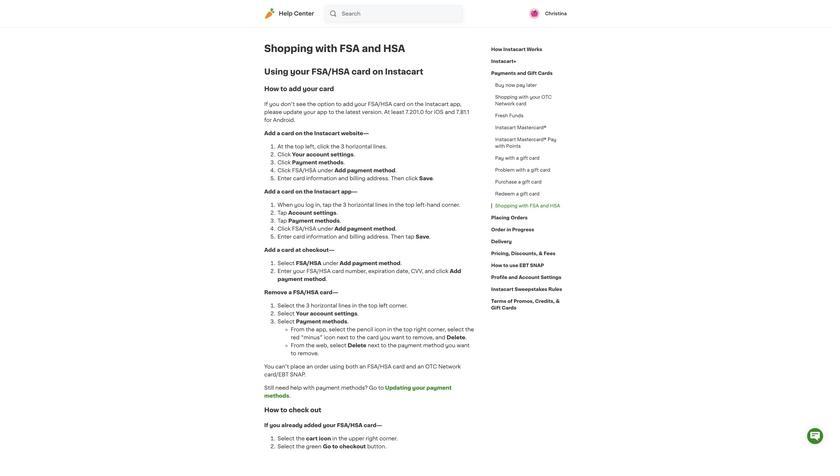 Task type: locate. For each thing, give the bounding box(es) containing it.
order in progress
[[492, 228, 535, 232]]

1 vertical spatial icon
[[324, 335, 336, 340]]

2 address. from the top
[[367, 234, 390, 240]]

1 vertical spatial delete
[[348, 343, 367, 348]]

the inside next to the payment method you want to remove.
[[388, 343, 397, 348]]

instacart image
[[264, 8, 275, 19]]

3 enter from the top
[[278, 269, 292, 274]]

the down app—
[[333, 202, 342, 208]]

icon up from the web, select delete
[[324, 335, 336, 340]]

orders
[[511, 216, 528, 220]]

from for from the app, select the pencil icon in the top right corner, select the red "minus" icon next to the card you want to remove, and
[[291, 327, 305, 333]]

1 horizontal spatial click
[[406, 176, 418, 181]]

0 vertical spatial from
[[291, 327, 305, 333]]

in right order
[[507, 228, 511, 232]]

0 vertical spatial icon
[[375, 327, 386, 333]]

2 an from the left
[[360, 364, 366, 370]]

to inside select the cart icon in the upper right corner. select the green go to checkout button.
[[332, 445, 338, 450]]

a left at
[[277, 248, 280, 253]]

add up see
[[289, 86, 301, 92]]

"minus"
[[301, 335, 323, 340]]

0 horizontal spatial next
[[337, 335, 349, 340]]

instacart mastercard®
[[495, 125, 547, 130]]

cards down works
[[538, 71, 553, 76]]

1 vertical spatial want
[[457, 343, 470, 348]]

go inside select the cart icon in the upper right corner. select the green go to checkout button.
[[323, 445, 331, 450]]

app—
[[341, 189, 358, 194]]

2 from from the top
[[291, 343, 305, 348]]

click up left-
[[406, 176, 418, 181]]

you inside if you don't see the option to add your fsa/hsa card on the instacart app, please update your app to the latest version. at least 7.201.0 for ios and 7.81.1 for android.
[[269, 101, 280, 107]]

delete right remove,
[[447, 335, 466, 340]]

then inside "at the top left, click the 3 horizontal lines. click your account settings . click payment methods . click fsa/hsa under add payment method . enter card information and billing address. then click save ."
[[391, 176, 404, 181]]

4 click from the top
[[278, 226, 291, 232]]

1 horizontal spatial pay
[[548, 137, 557, 142]]

2 vertical spatial horizontal
[[311, 303, 337, 309]]

works
[[527, 47, 543, 52]]

3 for your account settings
[[341, 144, 345, 149]]

your inside the select the 3 horizontal lines in the top left corner. select your account settings .
[[296, 311, 309, 317]]

from the app, select the pencil icon in the top right corner, select the red "minus" icon next to the card you want to remove, and
[[291, 327, 474, 340]]

with inside shopping with your otc network card
[[519, 95, 529, 100]]

want up next to the payment method you want to remove.
[[392, 335, 405, 340]]

2 enter from the top
[[278, 234, 292, 240]]

3 inside when you log in, tap the 3 horizontal lines in the top left-hand corner. tap account settings . tap payment methods . click fsa/hsa under add payment method . enter card information and billing address. then tap save .
[[343, 202, 347, 208]]

don't
[[281, 101, 295, 107]]

how
[[492, 47, 503, 52], [264, 86, 279, 92], [492, 264, 503, 268], [264, 408, 279, 414]]

fsa
[[340, 44, 360, 53], [530, 204, 539, 208]]

corner. up button.
[[380, 437, 398, 442]]

if for if you already added your fsa/hsa card—
[[264, 423, 268, 429]]

card
[[352, 68, 371, 76], [319, 86, 334, 92], [394, 101, 406, 107], [516, 102, 527, 106], [282, 131, 294, 136], [530, 156, 540, 161], [540, 168, 551, 173], [293, 176, 305, 181], [532, 180, 542, 185], [282, 189, 294, 194], [530, 192, 540, 197], [293, 234, 305, 240], [282, 248, 294, 253], [332, 269, 344, 274], [367, 335, 379, 340], [393, 364, 405, 370]]

1 vertical spatial enter
[[278, 234, 292, 240]]

method
[[374, 168, 396, 173], [374, 226, 396, 232], [379, 261, 401, 266], [304, 277, 326, 282], [423, 343, 444, 348]]

0 horizontal spatial account
[[289, 210, 312, 216]]

left-
[[416, 202, 427, 208]]

1 select from the top
[[278, 261, 295, 266]]

cards down of
[[502, 306, 517, 311]]

and inside when you log in, tap the 3 horizontal lines in the top left-hand corner. tap account settings . tap payment methods . click fsa/hsa under add payment method . enter card information and billing address. then tap save .
[[338, 234, 348, 240]]

2 tap from the top
[[278, 218, 287, 224]]

update
[[284, 109, 302, 115]]

1 horizontal spatial add
[[343, 101, 353, 107]]

fees
[[544, 252, 556, 256]]

0 vertical spatial enter
[[278, 176, 292, 181]]

instacart sweepstakes rules
[[492, 288, 563, 292]]

corner. inside when you log in, tap the 3 horizontal lines in the top left-hand corner. tap account settings . tap payment methods . click fsa/hsa under add payment method . enter card information and billing address. then tap save .
[[442, 202, 460, 208]]

1 vertical spatial then
[[391, 234, 404, 240]]

fsa/hsa up add a card at checkout—
[[292, 226, 317, 232]]

using your fsa/hsa card on instacart
[[264, 68, 424, 76]]

right inside from the app, select the pencil icon in the top right corner, select the red "minus" icon next to the card you want to remove, and
[[414, 327, 427, 333]]

1 horizontal spatial go
[[369, 386, 377, 391]]

next inside from the app, select the pencil icon in the top right corner, select the red "minus" icon next to the card you want to remove, and
[[337, 335, 349, 340]]

you
[[269, 101, 280, 107], [294, 202, 304, 208], [380, 335, 390, 340], [446, 343, 456, 348], [270, 423, 280, 429]]

0 vertical spatial horizontal
[[346, 144, 372, 149]]

network inside you can't place an order using both an fsa/hsa card and an otc network card/ebt snap.
[[439, 364, 461, 370]]

mastercard® for instacart mastercard® pay with points
[[517, 137, 547, 142]]

0 vertical spatial gift
[[528, 71, 537, 76]]

horizontal inside when you log in, tap the 3 horizontal lines in the top left-hand corner. tap account settings . tap payment methods . click fsa/hsa under add payment method . enter card information and billing address. then tap save .
[[348, 202, 374, 208]]

to left the use
[[504, 264, 509, 268]]

0 vertical spatial then
[[391, 176, 404, 181]]

settings inside "at the top left, click the 3 horizontal lines. click your account settings . click payment methods . click fsa/hsa under add payment method . enter card information and billing address. then click save ."
[[331, 152, 354, 157]]

1 horizontal spatial next
[[368, 343, 380, 348]]

horizontal
[[346, 144, 372, 149], [348, 202, 374, 208], [311, 303, 337, 309]]

cards inside payments and gift cards link
[[538, 71, 553, 76]]

sweepstakes
[[515, 288, 548, 292]]

using
[[264, 68, 289, 76]]

how down still
[[264, 408, 279, 414]]

0 horizontal spatial right
[[366, 437, 378, 442]]

settings inside when you log in, tap the 3 horizontal lines in the top left-hand corner. tap account settings . tap payment methods . click fsa/hsa under add payment method . enter card information and billing address. then tap save .
[[314, 210, 337, 216]]

1 address. from the top
[[367, 176, 390, 181]]

account down log
[[289, 210, 312, 216]]

1 vertical spatial address.
[[367, 234, 390, 240]]

corner. right left at the left bottom
[[389, 303, 408, 309]]

0 vertical spatial account
[[306, 152, 330, 157]]

2 billing from the top
[[350, 234, 366, 240]]

with inside 'instacart mastercard® pay with points'
[[495, 144, 505, 149]]

delivery
[[492, 240, 512, 244]]

pricing, discounts, & fees link
[[492, 248, 556, 260]]

a up when
[[277, 189, 280, 194]]

a for remove a fsa/hsa card—
[[289, 290, 292, 295]]

fsa/hsa up version.
[[368, 101, 392, 107]]

2 vertical spatial icon
[[319, 437, 331, 442]]

buy
[[495, 83, 505, 88]]

top inside when you log in, tap the 3 horizontal lines in the top left-hand corner. tap account settings . tap payment methods . click fsa/hsa under add payment method . enter card information and billing address. then tap save .
[[406, 202, 415, 208]]

add
[[289, 86, 301, 92], [343, 101, 353, 107]]

0 vertical spatial save
[[419, 176, 433, 181]]

fsa/hsa up the add a card on the instacart app—
[[292, 168, 317, 173]]

how instacart works link
[[492, 43, 543, 55]]

4 select from the top
[[278, 319, 295, 325]]

0 horizontal spatial want
[[392, 335, 405, 340]]

payment inside next to the payment method you want to remove.
[[398, 343, 422, 348]]

1 vertical spatial lines
[[339, 303, 351, 309]]

your inside shopping with your otc network card
[[530, 95, 541, 100]]

in left left-
[[389, 202, 394, 208]]

0 horizontal spatial otc
[[426, 364, 437, 370]]

instacart mastercard® pay with points
[[495, 137, 557, 149]]

0 vertical spatial fsa
[[340, 44, 360, 53]]

1 horizontal spatial lines
[[376, 202, 388, 208]]

2 vertical spatial settings
[[335, 311, 358, 317]]

1 vertical spatial shopping with fsa and hsa
[[495, 204, 561, 208]]

address. inside "at the top left, click the 3 horizontal lines. click your account settings . click payment methods . click fsa/hsa under add payment method . enter card information and billing address. then click save ."
[[367, 176, 390, 181]]

want
[[392, 335, 405, 340], [457, 343, 470, 348]]

1 then from the top
[[391, 176, 404, 181]]

1 click from the top
[[278, 152, 291, 157]]

an right both
[[360, 364, 366, 370]]

android.
[[273, 117, 295, 123]]

2 select from the top
[[278, 303, 295, 309]]

0 vertical spatial delete
[[447, 335, 466, 340]]

settings
[[331, 152, 354, 157], [314, 210, 337, 216], [335, 311, 358, 317]]

enter
[[278, 176, 292, 181], [278, 234, 292, 240], [278, 269, 292, 274]]

under inside when you log in, tap the 3 horizontal lines in the top left-hand corner. tap account settings . tap payment methods . click fsa/hsa under add payment method . enter card information and billing address. then tap save .
[[318, 226, 333, 232]]

2 vertical spatial corner.
[[380, 437, 398, 442]]

an left order
[[307, 364, 313, 370]]

fsa down "redeem a gift card"
[[530, 204, 539, 208]]

with down pay
[[519, 95, 529, 100]]

least
[[392, 109, 404, 115]]

fsa/hsa up option
[[312, 68, 350, 76]]

information up the add a card on the instacart app—
[[306, 176, 337, 181]]

address.
[[367, 176, 390, 181], [367, 234, 390, 240]]

1 billing from the top
[[350, 176, 366, 181]]

1 from from the top
[[291, 327, 305, 333]]

0 horizontal spatial add
[[289, 86, 301, 92]]

cards
[[538, 71, 553, 76], [502, 306, 517, 311]]

card inside shopping with your otc network card
[[516, 102, 527, 106]]

enter inside when you log in, tap the 3 horizontal lines in the top left-hand corner. tap account settings . tap payment methods . click fsa/hsa under add payment method . enter card information and billing address. then tap save .
[[278, 234, 292, 240]]

corner. right hand
[[442, 202, 460, 208]]

icon right pencil
[[375, 327, 386, 333]]

1 vertical spatial pay
[[495, 156, 504, 161]]

horizontal down website— at the left top of page
[[346, 144, 372, 149]]

address. inside when you log in, tap the 3 horizontal lines in the top left-hand corner. tap account settings . tap payment methods . click fsa/hsa under add payment method . enter card information and billing address. then tap save .
[[367, 234, 390, 240]]

payment inside when you log in, tap the 3 horizontal lines in the top left-hand corner. tap account settings . tap payment methods . click fsa/hsa under add payment method . enter card information and billing address. then tap save .
[[289, 218, 314, 224]]

using
[[330, 364, 345, 370]]

a inside "redeem a gift card" link
[[516, 192, 519, 197]]

0 vertical spatial cards
[[538, 71, 553, 76]]

you for if you already added your fsa/hsa card—
[[270, 423, 280, 429]]

click right left,
[[317, 144, 330, 149]]

1 vertical spatial network
[[439, 364, 461, 370]]

delete down pencil
[[348, 343, 367, 348]]

3 down app—
[[343, 202, 347, 208]]

a for add a card on the instacart app—
[[277, 189, 280, 194]]

1 vertical spatial fsa
[[530, 204, 539, 208]]

lines.
[[373, 144, 387, 149]]

3 down website— at the left top of page
[[341, 144, 345, 149]]

if inside if you don't see the option to add your fsa/hsa card on the instacart app, please update your app to the latest version. at least 7.201.0 for ios and 7.81.1 for android.
[[264, 101, 268, 107]]

enter your fsa/hsa card number, expiration date, cvv, and click
[[278, 269, 450, 274]]

1 vertical spatial under
[[318, 226, 333, 232]]

3
[[341, 144, 345, 149], [343, 202, 347, 208], [306, 303, 310, 309]]

shopping up using
[[264, 44, 313, 53]]

your up see
[[303, 86, 318, 92]]

1 vertical spatial add
[[343, 101, 353, 107]]

and inside you can't place an order using both an fsa/hsa card and an otc network card/ebt snap.
[[406, 364, 416, 370]]

corner.
[[442, 202, 460, 208], [389, 303, 408, 309], [380, 437, 398, 442]]

fsa up the using your fsa/hsa card on instacart
[[340, 44, 360, 53]]

cart
[[306, 437, 318, 442]]

2 vertical spatial payment
[[296, 319, 321, 325]]

1 horizontal spatial hsa
[[550, 204, 561, 208]]

1 vertical spatial right
[[366, 437, 378, 442]]

1 horizontal spatial app,
[[450, 101, 462, 107]]

account up select payment methods . at the left of page
[[310, 311, 333, 317]]

0 horizontal spatial shopping with fsa and hsa
[[264, 44, 405, 53]]

instacart inside 'instacart mastercard® pay with points'
[[495, 137, 516, 142]]

1 horizontal spatial cards
[[538, 71, 553, 76]]

card inside if you don't see the option to add your fsa/hsa card on the instacart app, please update your app to the latest version. at least 7.201.0 for ios and 7.81.1 for android.
[[394, 101, 406, 107]]

settings up pencil
[[335, 311, 358, 317]]

1 vertical spatial account
[[310, 311, 333, 317]]

a
[[277, 131, 280, 136], [516, 156, 519, 161], [527, 168, 530, 173], [519, 180, 521, 185], [277, 189, 280, 194], [516, 192, 519, 197], [277, 248, 280, 253], [289, 290, 292, 295]]

1 vertical spatial billing
[[350, 234, 366, 240]]

from inside from the app, select the pencil icon in the top right corner, select the red "minus" icon next to the card you want to remove, and
[[291, 327, 305, 333]]

green
[[306, 445, 322, 450]]

in inside when you log in, tap the 3 horizontal lines in the top left-hand corner. tap account settings . tap payment methods . click fsa/hsa under add payment method . enter card information and billing address. then tap save .
[[389, 202, 394, 208]]

if for if you don't see the option to add your fsa/hsa card on the instacart app, please update your app to the latest version. at least 7.201.0 for ios and 7.81.1 for android.
[[264, 101, 268, 107]]

1 horizontal spatial network
[[495, 102, 515, 106]]

redeem a gift card
[[495, 192, 540, 197]]

2 vertical spatial enter
[[278, 269, 292, 274]]

help
[[291, 386, 302, 391]]

0 vertical spatial app,
[[450, 101, 462, 107]]

enter inside "at the top left, click the 3 horizontal lines. click your account settings . click payment methods . click fsa/hsa under add payment method . enter card information and billing address. then click save ."
[[278, 176, 292, 181]]

1 vertical spatial save
[[416, 234, 430, 240]]

a down points
[[516, 156, 519, 161]]

shopping
[[264, 44, 313, 53], [495, 95, 518, 100], [495, 204, 518, 208]]

the up checkout
[[339, 437, 348, 442]]

with left points
[[495, 144, 505, 149]]

your up select payment methods . at the left of page
[[296, 311, 309, 317]]

0 vertical spatial payment
[[292, 160, 317, 165]]

red
[[291, 335, 300, 340]]

1 vertical spatial information
[[306, 234, 337, 240]]

under up the add a card on the instacart app—
[[318, 168, 333, 173]]

promos,
[[514, 299, 534, 304]]

with up orders
[[519, 204, 529, 208]]

in inside from the app, select the pencil icon in the top right corner, select the red "minus" icon next to the card you want to remove, and
[[388, 327, 392, 333]]

your down add a card on the instacart website—
[[292, 152, 305, 157]]

with up the using your fsa/hsa card on instacart
[[316, 44, 338, 53]]

a for add a card at checkout—
[[277, 248, 280, 253]]

.
[[354, 152, 355, 157], [344, 160, 345, 165], [396, 168, 397, 173], [433, 176, 435, 181], [337, 210, 338, 216], [340, 218, 341, 224], [396, 226, 397, 232], [430, 234, 431, 240], [401, 261, 402, 266], [326, 277, 327, 282], [358, 311, 359, 317], [348, 319, 349, 325], [466, 335, 467, 340], [289, 394, 291, 399]]

fsa/hsa inside when you log in, tap the 3 horizontal lines in the top left-hand corner. tap account settings . tap payment methods . click fsa/hsa under add payment method . enter card information and billing address. then tap save .
[[292, 226, 317, 232]]

0 horizontal spatial card—
[[320, 290, 339, 295]]

save inside "at the top left, click the 3 horizontal lines. click your account settings . click payment methods . click fsa/hsa under add payment method . enter card information and billing address. then click save ."
[[419, 176, 433, 181]]

the up next to the payment method you want to remove.
[[394, 327, 402, 333]]

when
[[278, 202, 293, 208]]

3 inside "at the top left, click the 3 horizontal lines. click your account settings . click payment methods . click fsa/hsa under add payment method . enter card information and billing address. then click save ."
[[341, 144, 345, 149]]

you up next to the payment method you want to remove.
[[380, 335, 390, 340]]

please
[[264, 109, 282, 115]]

0 horizontal spatial pay
[[495, 156, 504, 161]]

next down from the app, select the pencil icon in the top right corner, select the red "minus" icon next to the card you want to remove, and
[[368, 343, 380, 348]]

0 horizontal spatial gift
[[492, 306, 501, 311]]

network up fresh on the top of page
[[495, 102, 515, 106]]

already
[[282, 423, 303, 429]]

shopping with fsa and hsa inside 'link'
[[495, 204, 561, 208]]

how instacart works
[[492, 47, 543, 52]]

and inside if you don't see the option to add your fsa/hsa card on the instacart app, please update your app to the latest version. at least 7.201.0 for ios and 7.81.1 for android.
[[445, 109, 455, 115]]

1 vertical spatial click
[[406, 176, 418, 181]]

1 vertical spatial horizontal
[[348, 202, 374, 208]]

information inside "at the top left, click the 3 horizontal lines. click your account settings . click payment methods . click fsa/hsa under add payment method . enter card information and billing address. then click save ."
[[306, 176, 337, 181]]

the left left at the left bottom
[[359, 303, 367, 309]]

you inside when you log in, tap the 3 horizontal lines in the top left-hand corner. tap account settings . tap payment methods . click fsa/hsa under add payment method . enter card information and billing address. then tap save .
[[294, 202, 304, 208]]

card inside you can't place an order using both an fsa/hsa card and an otc network card/ebt snap.
[[393, 364, 405, 370]]

1 horizontal spatial an
[[360, 364, 366, 370]]

1 enter from the top
[[278, 176, 292, 181]]

1 vertical spatial shopping
[[495, 95, 518, 100]]

1 vertical spatial otc
[[426, 364, 437, 370]]

fresh funds
[[495, 114, 524, 118]]

3 click from the top
[[278, 168, 291, 173]]

pricing, discounts, & fees
[[492, 252, 556, 256]]

0 horizontal spatial lines
[[339, 303, 351, 309]]

version.
[[362, 109, 383, 115]]

2 horizontal spatial click
[[436, 269, 449, 274]]

2 mastercard® from the top
[[517, 137, 547, 142]]

under inside "at the top left, click the 3 horizontal lines. click your account settings . click payment methods . click fsa/hsa under add payment method . enter card information and billing address. then click save ."
[[318, 168, 333, 173]]

0 horizontal spatial an
[[307, 364, 313, 370]]

enter up when
[[278, 176, 292, 181]]

2 if from the top
[[264, 423, 268, 429]]

upper
[[349, 437, 365, 442]]

payment inside updating your payment methods
[[427, 386, 452, 391]]

lines inside the select the 3 horizontal lines in the top left corner. select your account settings .
[[339, 303, 351, 309]]

1 vertical spatial tap
[[406, 234, 415, 240]]

0 vertical spatial pay
[[548, 137, 557, 142]]

you can't place an order using both an fsa/hsa card and an otc network card/ebt snap.
[[264, 364, 461, 378]]

fsa/hsa down next to the payment method you want to remove.
[[367, 364, 392, 370]]

0 vertical spatial hsa
[[384, 44, 405, 53]]

0 horizontal spatial delete
[[348, 343, 367, 348]]

1 vertical spatial &
[[556, 299, 560, 304]]

profile
[[492, 276, 508, 280]]

2 horizontal spatial an
[[418, 364, 424, 370]]

select the 3 horizontal lines in the top left corner. select your account settings .
[[278, 303, 408, 317]]

methods inside when you log in, tap the 3 horizontal lines in the top left-hand corner. tap account settings . tap payment methods . click fsa/hsa under add payment method . enter card information and billing address. then tap save .
[[315, 218, 340, 224]]

if up please at the top
[[264, 101, 268, 107]]

0 horizontal spatial go
[[323, 445, 331, 450]]

how down using
[[264, 86, 279, 92]]

mastercard® inside 'instacart mastercard® pay with points'
[[517, 137, 547, 142]]

1 vertical spatial payment
[[289, 218, 314, 224]]

payment down left,
[[292, 160, 317, 165]]

2 vertical spatial 3
[[306, 303, 310, 309]]

horizontal down app—
[[348, 202, 374, 208]]

2 information from the top
[[306, 234, 337, 240]]

points
[[507, 144, 521, 149]]

at left least
[[384, 109, 390, 115]]

instacart mastercard® link
[[492, 122, 551, 134]]

1 mastercard® from the top
[[517, 125, 547, 130]]

a down android.
[[277, 131, 280, 136]]

1 information from the top
[[306, 176, 337, 181]]

under up checkout— at the left bottom of the page
[[318, 226, 333, 232]]

place
[[291, 364, 305, 370]]

1 vertical spatial card—
[[364, 423, 383, 429]]

for down please at the top
[[264, 117, 272, 123]]

your down add a card at checkout—
[[293, 269, 305, 274]]

problem with a gift card link
[[492, 164, 555, 176]]

to right option
[[336, 101, 342, 107]]

app, down select payment methods . at the left of page
[[316, 327, 328, 333]]

1 vertical spatial go
[[323, 445, 331, 450]]

0 vertical spatial lines
[[376, 202, 388, 208]]

order
[[492, 228, 506, 232]]

gift up later
[[528, 71, 537, 76]]

1 vertical spatial app,
[[316, 327, 328, 333]]

payment inside "at the top left, click the 3 horizontal lines. click your account settings . click payment methods . click fsa/hsa under add payment method . enter card information and billing address. then click save ."
[[292, 160, 317, 165]]

& left fees
[[539, 252, 543, 256]]

checkout
[[340, 445, 366, 450]]

2 vertical spatial shopping
[[495, 204, 518, 208]]

in
[[389, 202, 394, 208], [507, 228, 511, 232], [352, 303, 357, 309], [388, 327, 392, 333], [333, 437, 337, 442]]

you up please at the top
[[269, 101, 280, 107]]

top inside "at the top left, click the 3 horizontal lines. click your account settings . click payment methods . click fsa/hsa under add payment method . enter card information and billing address. then click save ."
[[295, 144, 304, 149]]

your up latest
[[355, 101, 367, 107]]

0 vertical spatial shopping with fsa and hsa
[[264, 44, 405, 53]]

with
[[316, 44, 338, 53], [519, 95, 529, 100], [495, 144, 505, 149], [505, 156, 515, 161], [516, 168, 526, 173], [519, 204, 529, 208], [303, 386, 315, 391]]

from down red
[[291, 343, 305, 348]]

shopping down now
[[495, 95, 518, 100]]

in up pencil
[[352, 303, 357, 309]]

still
[[264, 386, 274, 391]]

Search search field
[[341, 6, 463, 22]]

card inside from the app, select the pencil icon in the top right corner, select the red "minus" icon next to the card you want to remove, and
[[367, 335, 379, 340]]

payments
[[492, 71, 516, 76]]

5 select from the top
[[278, 437, 295, 442]]

1 if from the top
[[264, 101, 268, 107]]

the up 7.201.0
[[415, 101, 424, 107]]

how to use ebt snap
[[492, 264, 544, 268]]

0 vertical spatial shopping
[[264, 44, 313, 53]]

method inside when you log in, tap the 3 horizontal lines in the top left-hand corner. tap account settings . tap payment methods . click fsa/hsa under add payment method . enter card information and billing address. then tap save .
[[374, 226, 396, 232]]

0 horizontal spatial click
[[317, 144, 330, 149]]

in down if you already added your fsa/hsa card—
[[333, 437, 337, 442]]

select for select payment methods .
[[278, 319, 295, 325]]

0 vertical spatial address.
[[367, 176, 390, 181]]

a inside pay with a gift card link
[[516, 156, 519, 161]]

& down rules
[[556, 299, 560, 304]]

on inside if you don't see the option to add your fsa/hsa card on the instacart app, please update your app to the latest version. at least 7.201.0 for ios and 7.81.1 for android.
[[407, 101, 414, 107]]

3 down remove a fsa/hsa card—
[[306, 303, 310, 309]]

credits,
[[535, 299, 555, 304]]

tap
[[323, 202, 332, 208], [406, 234, 415, 240]]

1 horizontal spatial at
[[384, 109, 390, 115]]

go right green on the bottom left of the page
[[323, 445, 331, 450]]

0 vertical spatial network
[[495, 102, 515, 106]]

0 horizontal spatial cards
[[502, 306, 517, 311]]

select up from the web, select delete
[[329, 327, 346, 333]]

1 tap from the top
[[278, 210, 287, 216]]

1 horizontal spatial delete
[[447, 335, 466, 340]]

0 vertical spatial tap
[[278, 210, 287, 216]]

app, up 7.81.1
[[450, 101, 462, 107]]

gift inside terms of promos, credits, & gift cards
[[492, 306, 501, 311]]

0 vertical spatial go
[[369, 386, 377, 391]]

account inside the select the 3 horizontal lines in the top left corner. select your account settings .
[[310, 311, 333, 317]]

0 horizontal spatial fsa
[[340, 44, 360, 53]]

card—
[[320, 290, 339, 295], [364, 423, 383, 429]]

the
[[307, 101, 316, 107], [415, 101, 424, 107], [336, 109, 345, 115], [304, 131, 313, 136], [285, 144, 294, 149], [331, 144, 340, 149], [304, 189, 313, 194], [333, 202, 342, 208], [395, 202, 404, 208], [296, 303, 305, 309], [359, 303, 367, 309], [306, 327, 315, 333], [347, 327, 356, 333], [394, 327, 402, 333], [466, 327, 474, 333], [357, 335, 366, 340], [306, 343, 315, 348], [388, 343, 397, 348], [296, 437, 305, 442], [339, 437, 348, 442], [296, 445, 305, 450]]

fsa/hsa down add a card at checkout—
[[296, 261, 322, 266]]

0 horizontal spatial at
[[278, 144, 284, 149]]

0 vertical spatial want
[[392, 335, 405, 340]]

how for how to check out
[[264, 408, 279, 414]]

method inside next to the payment method you want to remove.
[[423, 343, 444, 348]]

1 horizontal spatial &
[[556, 299, 560, 304]]

how to add your card
[[264, 86, 334, 92]]

0 horizontal spatial &
[[539, 252, 543, 256]]

0 vertical spatial tap
[[323, 202, 332, 208]]

add inside add payment method
[[450, 269, 461, 274]]

mastercard® up instacart mastercard® pay with points link
[[517, 125, 547, 130]]

methods down "in,"
[[315, 218, 340, 224]]

&
[[539, 252, 543, 256], [556, 299, 560, 304]]

enter up remove
[[278, 269, 292, 274]]

gift up purchase a gift card link
[[531, 168, 539, 173]]

if you don't see the option to add your fsa/hsa card on the instacart app, please update your app to the latest version. at least 7.201.0 for ios and 7.81.1 for android.
[[264, 101, 470, 123]]

2 then from the top
[[391, 234, 404, 240]]

0 horizontal spatial network
[[439, 364, 461, 370]]

fsa/hsa right remove
[[293, 290, 319, 295]]

icon
[[375, 327, 386, 333], [324, 335, 336, 340], [319, 437, 331, 442]]

under down checkout— at the left bottom of the page
[[323, 261, 339, 266]]

and inside "at the top left, click the 3 horizontal lines. click your account settings . click payment methods . click fsa/hsa under add payment method . enter card information and billing address. then click save ."
[[338, 176, 348, 181]]

a up "redeem a gift card"
[[519, 180, 521, 185]]

account inside "at the top left, click the 3 horizontal lines. click your account settings . click payment methods . click fsa/hsa under add payment method . enter card information and billing address. then click save ."
[[306, 152, 330, 157]]

top left left,
[[295, 144, 304, 149]]

corner,
[[428, 327, 446, 333]]

0 vertical spatial settings
[[331, 152, 354, 157]]



Task type: describe. For each thing, give the bounding box(es) containing it.
shopping for shopping with your otc network card link
[[495, 95, 518, 100]]

christina
[[545, 11, 567, 16]]

the left left,
[[285, 144, 294, 149]]

buy now pay later link
[[492, 79, 541, 91]]

shopping with fsa and hsa link
[[492, 200, 565, 212]]

your up how to add your card
[[290, 68, 310, 76]]

payment inside when you log in, tap the 3 horizontal lines in the top left-hand corner. tap account settings . tap payment methods . click fsa/hsa under add payment method . enter card information and billing address. then tap save .
[[347, 226, 372, 232]]

settings inside the select the 3 horizontal lines in the top left corner. select your account settings .
[[335, 311, 358, 317]]

instacart+ link
[[492, 55, 517, 67]]

to up don't
[[281, 86, 287, 92]]

remove.
[[298, 351, 319, 356]]

the down pencil
[[357, 335, 366, 340]]

check
[[289, 408, 309, 414]]

you inside next to the payment method you want to remove.
[[446, 343, 456, 348]]

now
[[506, 83, 516, 88]]

1 horizontal spatial tap
[[406, 234, 415, 240]]

select the cart icon in the upper right corner. select the green go to checkout button.
[[278, 437, 398, 450]]

ios
[[434, 109, 444, 115]]

later
[[527, 83, 537, 88]]

user avatar image
[[529, 8, 540, 19]]

when you log in, tap the 3 horizontal lines in the top left-hand corner. tap account settings . tap payment methods . click fsa/hsa under add payment method . enter card information and billing address. then tap save .
[[278, 202, 460, 240]]

3 inside the select the 3 horizontal lines in the top left corner. select your account settings .
[[306, 303, 310, 309]]

updating
[[385, 386, 411, 391]]

date,
[[396, 269, 410, 274]]

your inside "at the top left, click the 3 horizontal lines. click your account settings . click payment methods . click fsa/hsa under add payment method . enter card information and billing address. then click save ."
[[292, 152, 305, 157]]

fsa/hsa inside you can't place an order using both an fsa/hsa card and an otc network card/ebt snap.
[[367, 364, 392, 370]]

with right help
[[303, 386, 315, 391]]

help center link
[[264, 8, 314, 19]]

at the top left, click the 3 horizontal lines. click your account settings . click payment methods . click fsa/hsa under add payment method . enter card information and billing address. then click save .
[[278, 144, 435, 181]]

with inside 'link'
[[519, 204, 529, 208]]

use
[[510, 264, 519, 268]]

1 horizontal spatial card—
[[364, 423, 383, 429]]

methods down the select the 3 horizontal lines in the top left corner. select your account settings .
[[323, 319, 348, 325]]

select for the
[[329, 327, 346, 333]]

to left updating
[[379, 386, 384, 391]]

a for add a card on the instacart website—
[[277, 131, 280, 136]]

if you already added your fsa/hsa card—
[[264, 423, 383, 429]]

pay
[[517, 83, 526, 88]]

0 vertical spatial click
[[317, 144, 330, 149]]

the down remove a fsa/hsa card—
[[296, 303, 305, 309]]

next inside next to the payment method you want to remove.
[[368, 343, 380, 348]]

instacart+
[[492, 59, 517, 64]]

3 an from the left
[[418, 364, 424, 370]]

shopping with your otc network card
[[495, 95, 552, 106]]

you
[[264, 364, 274, 370]]

need
[[276, 386, 289, 391]]

otc inside shopping with your otc network card
[[542, 95, 552, 100]]

top inside the select the 3 horizontal lines in the top left corner. select your account settings .
[[369, 303, 378, 309]]

snap
[[530, 264, 544, 268]]

placing orders link
[[492, 212, 528, 224]]

to left check
[[281, 408, 287, 414]]

corner. inside the select the 3 horizontal lines in the top left corner. select your account settings .
[[389, 303, 408, 309]]

0 horizontal spatial tap
[[323, 202, 332, 208]]

funds
[[510, 114, 524, 118]]

discounts,
[[511, 252, 538, 256]]

1 an from the left
[[307, 364, 313, 370]]

your inside updating your payment methods
[[413, 386, 426, 391]]

corner. inside select the cart icon in the upper right corner. select the green go to checkout button.
[[380, 437, 398, 442]]

the up log
[[304, 189, 313, 194]]

1 horizontal spatial account
[[519, 276, 540, 280]]

redeem a gift card link
[[492, 188, 544, 200]]

the left pencil
[[347, 327, 356, 333]]

your right added
[[323, 423, 336, 429]]

log
[[306, 202, 314, 208]]

3 for account settings
[[343, 202, 347, 208]]

purchase
[[495, 180, 517, 185]]

hand
[[427, 202, 441, 208]]

mastercard® for instacart mastercard®
[[517, 125, 547, 130]]

buy now pay later
[[495, 83, 537, 88]]

0 horizontal spatial hsa
[[384, 44, 405, 53]]

to right 'app'
[[329, 109, 334, 115]]

in inside select the cart icon in the upper right corner. select the green go to checkout button.
[[333, 437, 337, 442]]

pencil
[[357, 327, 373, 333]]

button.
[[367, 445, 387, 450]]

cards inside terms of promos, credits, & gift cards
[[502, 306, 517, 311]]

add inside when you log in, tap the 3 horizontal lines in the top left-hand corner. tap account settings . tap payment methods . click fsa/hsa under add payment method . enter card information and billing address. then tap save .
[[335, 226, 346, 232]]

the up "minus"
[[306, 327, 315, 333]]

the right see
[[307, 101, 316, 107]]

placing orders
[[492, 216, 528, 220]]

select for select fsa/hsa under add payment method .
[[278, 261, 295, 266]]

network inside shopping with your otc network card
[[495, 102, 515, 106]]

how for how to add your card
[[264, 86, 279, 92]]

billing inside when you log in, tap the 3 horizontal lines in the top left-hand corner. tap account settings . tap payment methods . click fsa/hsa under add payment method . enter card information and billing address. then tap save .
[[350, 234, 366, 240]]

select for select the 3 horizontal lines in the top left corner. select your account settings .
[[278, 303, 295, 309]]

want inside from the app, select the pencil icon in the top right corner, select the red "minus" icon next to the card you want to remove, and
[[392, 335, 405, 340]]

pricing,
[[492, 252, 510, 256]]

how for how instacart works
[[492, 47, 503, 52]]

2 vertical spatial click
[[436, 269, 449, 274]]

the left left-
[[395, 202, 404, 208]]

7.81.1
[[456, 109, 470, 115]]

horizontal for lines.
[[346, 144, 372, 149]]

a for purchase a gift card
[[519, 180, 521, 185]]

top inside from the app, select the pencil icon in the top right corner, select the red "minus" icon next to the card you want to remove, and
[[404, 327, 413, 333]]

at inside if you don't see the option to add your fsa/hsa card on the instacart app, please update your app to the latest version. at least 7.201.0 for ios and 7.81.1 for android.
[[384, 109, 390, 115]]

add a card on the instacart website—
[[264, 131, 369, 136]]

app, inside from the app, select the pencil icon in the top right corner, select the red "minus" icon next to the card you want to remove, and
[[316, 327, 328, 333]]

order in progress link
[[492, 224, 535, 236]]

lines inside when you log in, tap the 3 horizontal lines in the top left-hand corner. tap account settings . tap payment methods . click fsa/hsa under add payment method . enter card information and billing address. then tap save .
[[376, 202, 388, 208]]

horizontal inside the select the 3 horizontal lines in the top left corner. select your account settings .
[[311, 303, 337, 309]]

a for redeem a gift card
[[516, 192, 519, 197]]

you inside from the app, select the pencil icon in the top right corner, select the red "minus" icon next to the card you want to remove, and
[[380, 335, 390, 340]]

icon inside select the cart icon in the upper right corner. select the green go to checkout button.
[[319, 437, 331, 442]]

click inside when you log in, tap the 3 horizontal lines in the top left-hand corner. tap account settings . tap payment methods . click fsa/hsa under add payment method . enter card information and billing address. then tap save .
[[278, 226, 291, 232]]

1 horizontal spatial gift
[[528, 71, 537, 76]]

add payment method
[[278, 269, 461, 282]]

information inside when you log in, tap the 3 horizontal lines in the top left-hand corner. tap account settings . tap payment methods . click fsa/hsa under add payment method . enter card information and billing address. then tap save .
[[306, 234, 337, 240]]

the up left,
[[304, 131, 313, 136]]

fsa/hsa down checkout— at the left bottom of the page
[[307, 269, 331, 274]]

latest
[[346, 109, 361, 115]]

remove a fsa/hsa card—
[[264, 290, 339, 295]]

method inside "at the top left, click the 3 horizontal lines. click your account settings . click payment methods . click fsa/hsa under add payment method . enter card information and billing address. then click save ."
[[374, 168, 396, 173]]

how for how to use ebt snap
[[492, 264, 503, 268]]

still need help with payment methods? go to
[[264, 386, 385, 391]]

payment inside "at the top left, click the 3 horizontal lines. click your account settings . click payment methods . click fsa/hsa under add payment method . enter card information and billing address. then click save ."
[[347, 168, 372, 173]]

card inside "at the top left, click the 3 horizontal lines. click your account settings . click payment methods . click fsa/hsa under add payment method . enter card information and billing address. then click save ."
[[293, 176, 305, 181]]

christina link
[[529, 8, 567, 19]]

horizontal for lines
[[348, 202, 374, 208]]

web,
[[316, 343, 329, 348]]

to up the place
[[291, 351, 297, 356]]

otc inside you can't place an order using both an fsa/hsa card and an otc network card/ebt snap.
[[426, 364, 437, 370]]

in inside the select the 3 horizontal lines in the top left corner. select your account settings .
[[352, 303, 357, 309]]

& inside terms of promos, credits, & gift cards
[[556, 299, 560, 304]]

pay with a gift card
[[495, 156, 540, 161]]

pay inside 'instacart mastercard® pay with points'
[[548, 137, 557, 142]]

to left remove,
[[406, 335, 412, 340]]

0 horizontal spatial for
[[264, 117, 272, 123]]

you for when you log in, tap the 3 horizontal lines in the top left-hand corner. tap account settings . tap payment methods . click fsa/hsa under add payment method . enter card information and billing address. then tap save .
[[294, 202, 304, 208]]

method inside add payment method
[[304, 277, 326, 282]]

to inside how to use ebt snap link
[[504, 264, 509, 268]]

problem with a gift card
[[495, 168, 551, 173]]

right inside select the cart icon in the upper right corner. select the green go to checkout button.
[[366, 437, 378, 442]]

a inside problem with a gift card link
[[527, 168, 530, 173]]

at inside "at the top left, click the 3 horizontal lines. click your account settings . click payment methods . click fsa/hsa under add payment method . enter card information and billing address. then click save ."
[[278, 144, 284, 149]]

app, inside if you don't see the option to add your fsa/hsa card on the instacart app, please update your app to the latest version. at least 7.201.0 for ios and 7.81.1 for android.
[[450, 101, 462, 107]]

payment inside add payment method
[[278, 277, 303, 282]]

cvv,
[[411, 269, 424, 274]]

select up delete .
[[448, 327, 464, 333]]

shopping for shopping with fsa and hsa 'link'
[[495, 204, 518, 208]]

instacart inside if you don't see the option to add your fsa/hsa card on the instacart app, please update your app to the latest version. at least 7.201.0 for ios and 7.81.1 for android.
[[425, 101, 449, 107]]

card inside when you log in, tap the 3 horizontal lines in the top left-hand corner. tap account settings . tap payment methods . click fsa/hsa under add payment method . enter card information and billing address. then tap save .
[[293, 234, 305, 240]]

and inside 'link'
[[540, 204, 549, 208]]

gift down problem with a gift card link
[[522, 180, 530, 185]]

terms of promos, credits, & gift cards
[[492, 299, 560, 311]]

the down add a card on the instacart website—
[[331, 144, 340, 149]]

from for from the web, select delete
[[291, 343, 305, 348]]

app
[[317, 109, 327, 115]]

settings
[[541, 276, 562, 280]]

0 vertical spatial &
[[539, 252, 543, 256]]

number,
[[346, 269, 367, 274]]

methods?
[[341, 386, 368, 391]]

the left cart
[[296, 437, 305, 442]]

then inside when you log in, tap the 3 horizontal lines in the top left-hand corner. tap account settings . tap payment methods . click fsa/hsa under add payment method . enter card information and billing address. then tap save .
[[391, 234, 404, 240]]

ebt
[[520, 264, 529, 268]]

shopping with your otc network card link
[[492, 91, 567, 110]]

to down from the app, select the pencil icon in the top right corner, select the red "minus" icon next to the card you want to remove, and
[[381, 343, 387, 348]]

the up delete .
[[466, 327, 474, 333]]

help
[[279, 11, 293, 16]]

fsa inside 'link'
[[530, 204, 539, 208]]

of
[[508, 299, 513, 304]]

snap.
[[290, 372, 306, 378]]

select for select the cart icon in the upper right corner. select the green go to checkout button.
[[278, 437, 295, 442]]

profile and account settings
[[492, 276, 562, 280]]

gift up shopping with fsa and hsa 'link'
[[520, 192, 528, 197]]

want inside next to the payment method you want to remove.
[[457, 343, 470, 348]]

add a card at checkout—
[[264, 248, 335, 253]]

your down see
[[304, 109, 316, 115]]

fsa/hsa inside "at the top left, click the 3 horizontal lines. click your account settings . click payment methods . click fsa/hsa under add payment method . enter card information and billing address. then click save ."
[[292, 168, 317, 173]]

fresh funds link
[[492, 110, 528, 122]]

fsa/hsa inside if you don't see the option to add your fsa/hsa card on the instacart app, please update your app to the latest version. at least 7.201.0 for ios and 7.81.1 for android.
[[368, 101, 392, 107]]

fresh
[[495, 114, 508, 118]]

with up purchase a gift card link
[[516, 168, 526, 173]]

both
[[346, 364, 358, 370]]

rules
[[549, 288, 563, 292]]

account inside when you log in, tap the 3 horizontal lines in the top left-hand corner. tap account settings . tap payment methods . click fsa/hsa under add payment method . enter card information and billing address. then tap save .
[[289, 210, 312, 216]]

order
[[314, 364, 329, 370]]

gift up problem with a gift card link
[[520, 156, 528, 161]]

with down points
[[505, 156, 515, 161]]

save inside when you log in, tap the 3 horizontal lines in the top left-hand corner. tap account settings . tap payment methods . click fsa/hsa under add payment method . enter card information and billing address. then tap save .
[[416, 234, 430, 240]]

the left latest
[[336, 109, 345, 115]]

left
[[379, 303, 388, 309]]

pay with a gift card link
[[492, 152, 544, 164]]

2 vertical spatial under
[[323, 261, 339, 266]]

you for if you don't see the option to add your fsa/hsa card on the instacart app, please update your app to the latest version. at least 7.201.0 for ios and 7.81.1 for android.
[[269, 101, 280, 107]]

the down "minus"
[[306, 343, 315, 348]]

2 click from the top
[[278, 160, 291, 165]]

methods inside updating your payment methods
[[264, 394, 289, 399]]

6 select from the top
[[278, 445, 295, 450]]

. inside the select the 3 horizontal lines in the top left corner. select your account settings .
[[358, 311, 359, 317]]

methods inside "at the top left, click the 3 horizontal lines. click your account settings . click payment methods . click fsa/hsa under add payment method . enter card information and billing address. then click save ."
[[319, 160, 344, 165]]

from the web, select delete
[[291, 343, 367, 348]]

hsa inside 'link'
[[550, 204, 561, 208]]

payments and gift cards
[[492, 71, 553, 76]]

card/ebt
[[264, 372, 289, 378]]

redeem
[[495, 192, 515, 197]]

to up from the web, select delete
[[350, 335, 356, 340]]

select for delete
[[330, 343, 347, 348]]

fsa/hsa up upper
[[337, 423, 363, 429]]

the left green on the bottom left of the page
[[296, 445, 305, 450]]

add a card on the instacart app—
[[264, 189, 358, 194]]

terms
[[492, 299, 507, 304]]

and inside from the app, select the pencil icon in the top right corner, select the red "minus" icon next to the card you want to remove, and
[[436, 335, 446, 340]]

add inside "at the top left, click the 3 horizontal lines. click your account settings . click payment methods . click fsa/hsa under add payment method . enter card information and billing address. then click save ."
[[335, 168, 346, 173]]

at
[[296, 248, 301, 253]]

0 vertical spatial for
[[426, 109, 433, 115]]

3 select from the top
[[278, 311, 295, 317]]

add inside if you don't see the option to add your fsa/hsa card on the instacart app, please update your app to the latest version. at least 7.201.0 for ios and 7.81.1 for android.
[[343, 101, 353, 107]]

0 vertical spatial card—
[[320, 290, 339, 295]]



Task type: vqa. For each thing, say whether or not it's contained in the screenshot.
Many corresponding to Organic Blueberries, 18 oz
no



